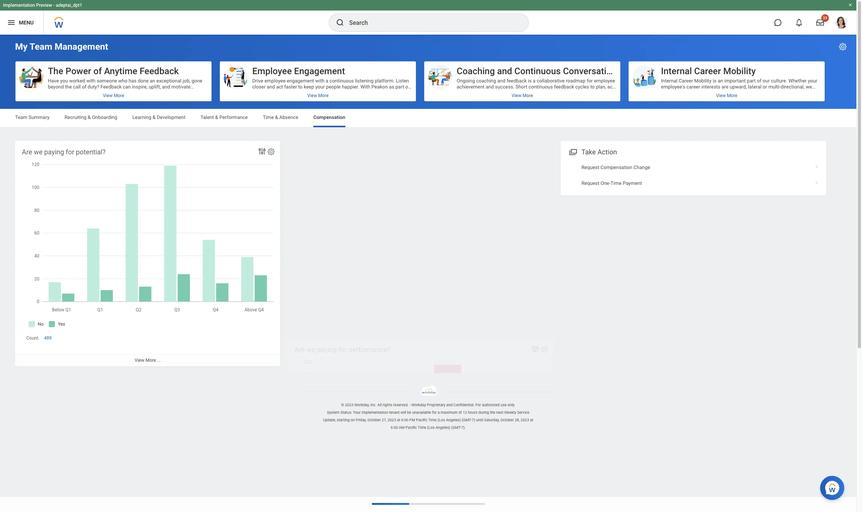 Task type: describe. For each thing, give the bounding box(es) containing it.
compensation inside list
[[601, 165, 632, 171]]

all
[[377, 404, 382, 408]]

chevron right image for request one-time payment
[[812, 178, 822, 185]]

28,
[[515, 419, 520, 423]]

team
[[126, 90, 137, 96]]

0 horizontal spatial 2023
[[345, 404, 354, 408]]

who
[[118, 78, 127, 84]]

recipients
[[48, 90, 69, 96]]

payment
[[623, 180, 642, 186]]

view more ...
[[135, 358, 161, 364]]

is
[[528, 78, 532, 84]]

achievement
[[457, 84, 485, 90]]

33 button
[[812, 14, 829, 31]]

your
[[116, 90, 125, 96]]

notifications large image
[[795, 19, 803, 26]]

are
[[22, 148, 32, 156]]

recruiting
[[65, 115, 87, 120]]

1 horizontal spatial team
[[30, 41, 52, 52]]

and inside have you worked with someone who has done an exceptional job, gone beyond the call of duty?  feedback can inspire, uplift, and motivate recipients to do better.  remind your team to use 'anytime' feedback to recognize others.
[[162, 84, 170, 90]]

weekly
[[504, 411, 516, 415]]

to left do
[[70, 90, 75, 96]]

489
[[44, 336, 52, 341]]

act,
[[607, 84, 615, 90]]

plan,
[[596, 84, 606, 90]]

team inside tab list
[[15, 115, 27, 120]]

inbox large image
[[817, 19, 824, 26]]

access
[[457, 90, 472, 96]]

workday,
[[354, 404, 370, 408]]

only.
[[508, 404, 515, 408]]

friday,
[[356, 419, 367, 423]]

configure this page image
[[838, 42, 847, 51]]

internal career mobility button
[[629, 61, 825, 101]]

absence
[[279, 115, 298, 120]]

main content containing my team management
[[0, 35, 857, 411]]

27,
[[382, 419, 387, 423]]

to inside ongoing coaching and feedback is a collaborative roadmap for employee achievement and success.  short continuous feedback cycles to plan, act, access and modify provides acknowledgement, correction and positive outcomes.
[[590, 84, 595, 90]]

use inside have you worked with someone who has done an exceptional job, gone beyond the call of duty?  feedback can inspire, uplift, and motivate recipients to do better.  remind your team to use 'anytime' feedback to recognize others.
[[144, 90, 152, 96]]

7)
[[472, 419, 475, 423]]

ongoing
[[457, 78, 475, 84]]

will
[[401, 411, 406, 415]]

0 horizontal spatial (los
[[427, 426, 435, 430]]

be
[[407, 411, 411, 415]]

request for request one-time payment
[[582, 180, 599, 186]]

chevron right image for request compensation change
[[812, 162, 822, 170]]

list containing request compensation change
[[561, 160, 826, 191]]

inc.
[[370, 404, 377, 408]]

someone
[[97, 78, 117, 84]]

modify
[[483, 90, 498, 96]]

0 vertical spatial (gmt-
[[462, 419, 472, 423]]

onboarding
[[92, 115, 117, 120]]

reserved.
[[393, 404, 409, 408]]

1 at from the left
[[397, 419, 400, 423]]

request one-time payment link
[[561, 176, 826, 191]]

coaching and continuous conversations
[[457, 66, 621, 77]]

summary
[[29, 115, 49, 120]]

implementation preview -   adeptai_dpt1
[[3, 3, 82, 8]]

we
[[34, 148, 43, 156]]

profile logan mcneil image
[[835, 17, 847, 30]]

menu banner
[[0, 0, 857, 35]]

for inside the © 2023 workday, inc. all rights reserved. - workday proprietary and confidential. for authorized use only. system status: your implementation tenant will be unavailable for a maximum of 12 hours during the next weekly service update; starting on friday, october 27, 2023 at 6:00 pm pacific time (los angeles) (gmt-7) until saturday, october 28, 2023 at 6:00 am pacific time (los angeles) (gmt-7).
[[432, 411, 437, 415]]

hours
[[468, 411, 478, 415]]

ongoing coaching and feedback is a collaborative roadmap for employee achievement and success.  short continuous feedback cycles to plan, act, access and modify provides acknowledgement, correction and positive outcomes.
[[457, 78, 615, 102]]

employee engagement button
[[220, 61, 416, 101]]

have you worked with someone who has done an exceptional job, gone beyond the call of duty?  feedback can inspire, uplift, and motivate recipients to do better.  remind your team to use 'anytime' feedback to recognize others.
[[48, 78, 202, 102]]

for inside ongoing coaching and feedback is a collaborative roadmap for employee achievement and success.  short continuous feedback cycles to plan, act, access and modify provides acknowledgement, correction and positive outcomes.
[[587, 78, 593, 84]]

are we paying for potential?
[[22, 148, 106, 156]]

time & absence
[[263, 115, 298, 120]]

count
[[26, 336, 38, 341]]

remind
[[98, 90, 114, 96]]

done
[[138, 78, 149, 84]]

duty?
[[88, 84, 99, 90]]

1 october from the left
[[368, 419, 381, 423]]

a inside ongoing coaching and feedback is a collaborative roadmap for employee achievement and success.  short continuous feedback cycles to plan, act, access and modify provides acknowledgement, correction and positive outcomes.
[[533, 78, 536, 84]]

employee
[[594, 78, 615, 84]]

change
[[634, 165, 650, 171]]

am
[[399, 426, 405, 430]]

©
[[341, 404, 344, 408]]

starting
[[337, 419, 350, 423]]

recognize
[[48, 96, 69, 102]]

1 vertical spatial angeles)
[[436, 426, 450, 430]]

of inside the © 2023 workday, inc. all rights reserved. - workday proprietary and confidential. for authorized use only. system status: your implementation tenant will be unavailable for a maximum of 12 hours during the next weekly service update; starting on friday, october 27, 2023 at 6:00 pm pacific time (los angeles) (gmt-7) until saturday, october 28, 2023 at 6:00 am pacific time (los angeles) (gmt-7).
[[458, 411, 462, 415]]

the
[[48, 66, 63, 77]]

employee
[[252, 66, 292, 77]]

2 vertical spatial feedback
[[173, 90, 194, 96]]

0 horizontal spatial feedback
[[507, 78, 527, 84]]

service
[[517, 411, 530, 415]]

one-
[[601, 180, 611, 186]]

performance
[[219, 115, 248, 120]]

...
[[157, 358, 161, 364]]

until
[[476, 419, 483, 423]]

menu
[[19, 19, 34, 26]]

coaching
[[457, 66, 495, 77]]

1 vertical spatial feedback
[[101, 84, 122, 90]]

0 vertical spatial 6:00
[[401, 419, 409, 423]]

and inside the © 2023 workday, inc. all rights reserved. - workday proprietary and confidential. for authorized use only. system status: your implementation tenant will be unavailable for a maximum of 12 hours during the next weekly service update; starting on friday, october 27, 2023 at 6:00 pm pacific time (los angeles) (gmt-7) until saturday, october 28, 2023 at 6:00 am pacific time (los angeles) (gmt-7).
[[446, 404, 453, 408]]

menu group image
[[568, 147, 578, 157]]

exceptional
[[156, 78, 181, 84]]

engagement
[[294, 66, 345, 77]]

rights
[[383, 404, 392, 408]]

of inside have you worked with someone who has done an exceptional job, gone beyond the call of duty?  feedback can inspire, uplift, and motivate recipients to do better.  remind your team to use 'anytime' feedback to recognize others.
[[82, 84, 86, 90]]

action
[[598, 148, 617, 156]]

authorized
[[482, 404, 500, 408]]

close environment banner image
[[848, 3, 853, 7]]

collaborative
[[537, 78, 565, 84]]

tenant
[[389, 411, 400, 415]]

mobility
[[723, 66, 756, 77]]

development
[[157, 115, 185, 120]]

0 horizontal spatial (gmt-
[[451, 426, 461, 430]]

workday
[[412, 404, 426, 408]]

request for request compensation change
[[582, 165, 599, 171]]



Task type: vqa. For each thing, say whether or not it's contained in the screenshot.
question image
no



Task type: locate. For each thing, give the bounding box(es) containing it.
feedback
[[140, 66, 179, 77], [101, 84, 122, 90], [173, 90, 194, 96]]

of up with
[[93, 66, 102, 77]]

october down weekly
[[501, 419, 514, 423]]

2023
[[345, 404, 354, 408], [388, 419, 396, 423], [521, 419, 529, 423]]

0 vertical spatial (los
[[438, 419, 445, 423]]

2 & from the left
[[153, 115, 156, 120]]

compensation
[[313, 115, 345, 120], [601, 165, 632, 171]]

positive
[[594, 90, 611, 96]]

0 horizontal spatial at
[[397, 419, 400, 423]]

1 horizontal spatial compensation
[[601, 165, 632, 171]]

saturday,
[[484, 419, 500, 423]]

employee engagement
[[252, 66, 345, 77]]

configure and view chart data image
[[258, 147, 267, 156]]

learning & development
[[132, 115, 185, 120]]

1 vertical spatial request
[[582, 180, 599, 186]]

use down uplift, at left top
[[144, 90, 152, 96]]

search image
[[336, 18, 345, 27]]

-
[[53, 3, 55, 8], [410, 404, 411, 408]]

1 horizontal spatial 2023
[[388, 419, 396, 423]]

update;
[[323, 419, 336, 423]]

0 vertical spatial compensation
[[313, 115, 345, 120]]

job,
[[183, 78, 190, 84]]

take
[[582, 148, 596, 156]]

adeptai_dpt1
[[56, 3, 82, 8]]

0 vertical spatial team
[[30, 41, 52, 52]]

to
[[590, 84, 595, 90], [70, 90, 75, 96], [139, 90, 143, 96], [196, 90, 200, 96]]

a
[[533, 78, 536, 84], [438, 411, 440, 415]]

implementation down inc.
[[362, 411, 388, 415]]

time inside list
[[611, 180, 622, 186]]

feedback up short
[[507, 78, 527, 84]]

footer
[[0, 386, 857, 432]]

motivate
[[171, 84, 191, 90]]

0 vertical spatial implementation
[[3, 3, 35, 8]]

& right recruiting
[[88, 115, 91, 120]]

- right preview
[[53, 3, 55, 8]]

(los down maximum
[[438, 419, 445, 423]]

0 vertical spatial use
[[144, 90, 152, 96]]

continuous
[[529, 84, 553, 90]]

1 vertical spatial of
[[82, 84, 86, 90]]

feedback down motivate
[[173, 90, 194, 96]]

use inside the © 2023 workday, inc. all rights reserved. - workday proprietary and confidential. for authorized use only. system status: your implementation tenant will be unavailable for a maximum of 12 hours during the next weekly service update; starting on friday, october 27, 2023 at 6:00 pm pacific time (los angeles) (gmt-7) until saturday, october 28, 2023 at 6:00 am pacific time (los angeles) (gmt-7).
[[501, 404, 507, 408]]

unavailable
[[412, 411, 431, 415]]

0 vertical spatial angeles)
[[446, 419, 461, 423]]

request compensation change link
[[561, 160, 826, 176]]

pacific down unavailable
[[416, 419, 427, 423]]

internal career mobility
[[661, 66, 756, 77]]

list
[[561, 160, 826, 191]]

pacific down pm on the left bottom
[[406, 426, 417, 430]]

an
[[150, 78, 155, 84]]

recruiting & onboarding
[[65, 115, 117, 120]]

feedback up "correction"
[[554, 84, 574, 90]]

0 vertical spatial the
[[65, 84, 72, 90]]

2 chevron right image from the top
[[812, 178, 822, 185]]

0 horizontal spatial of
[[82, 84, 86, 90]]

time inside tab list
[[263, 115, 274, 120]]

for down proprietary
[[432, 411, 437, 415]]

2 request from the top
[[582, 180, 599, 186]]

with
[[86, 78, 96, 84]]

at right 28,
[[530, 419, 533, 423]]

request down "take" on the top right of page
[[582, 165, 599, 171]]

0 vertical spatial request
[[582, 165, 599, 171]]

1 horizontal spatial (gmt-
[[462, 419, 472, 423]]

the inside the © 2023 workday, inc. all rights reserved. - workday proprietary and confidential. for authorized use only. system status: your implementation tenant will be unavailable for a maximum of 12 hours during the next weekly service update; starting on friday, october 27, 2023 at 6:00 pm pacific time (los angeles) (gmt-7) until saturday, october 28, 2023 at 6:00 am pacific time (los angeles) (gmt-7).
[[490, 411, 495, 415]]

1 vertical spatial (gmt-
[[451, 426, 461, 430]]

to down the gone
[[196, 90, 200, 96]]

chevron right image inside request compensation change link
[[812, 162, 822, 170]]

of right call
[[82, 84, 86, 90]]

more
[[146, 358, 156, 364]]

1 vertical spatial team
[[15, 115, 27, 120]]

talent
[[201, 115, 214, 120]]

1 horizontal spatial for
[[432, 411, 437, 415]]

angeles)
[[446, 419, 461, 423], [436, 426, 450, 430]]

short
[[516, 84, 527, 90]]

request compensation change
[[582, 165, 650, 171]]

'anytime'
[[153, 90, 172, 96]]

1 vertical spatial for
[[66, 148, 74, 156]]

0 vertical spatial chevron right image
[[812, 162, 822, 170]]

justify image
[[7, 18, 16, 27]]

gone
[[192, 78, 202, 84]]

main content
[[0, 35, 857, 411]]

6:00 left pm on the left bottom
[[401, 419, 409, 423]]

anytime
[[104, 66, 137, 77]]

of left the "12"
[[458, 411, 462, 415]]

your
[[353, 411, 361, 415]]

2023 right 28,
[[521, 419, 529, 423]]

(los
[[438, 419, 445, 423], [427, 426, 435, 430]]

& for talent
[[215, 115, 218, 120]]

0 horizontal spatial a
[[438, 411, 440, 415]]

2 vertical spatial for
[[432, 411, 437, 415]]

acknowledgement,
[[519, 90, 560, 96]]

paying
[[44, 148, 64, 156]]

system
[[327, 411, 340, 415]]

(los down unavailable
[[427, 426, 435, 430]]

time
[[263, 115, 274, 120], [611, 180, 622, 186], [428, 419, 437, 423], [418, 426, 426, 430]]

& for learning
[[153, 115, 156, 120]]

1 horizontal spatial a
[[533, 78, 536, 84]]

tab list containing team summary
[[8, 109, 849, 127]]

2023 right 27,
[[388, 419, 396, 423]]

0 horizontal spatial use
[[144, 90, 152, 96]]

0 vertical spatial of
[[93, 66, 102, 77]]

0 horizontal spatial october
[[368, 419, 381, 423]]

0 vertical spatial for
[[587, 78, 593, 84]]

1 vertical spatial -
[[410, 404, 411, 408]]

to down inspire,
[[139, 90, 143, 96]]

management
[[55, 41, 108, 52]]

0 vertical spatial a
[[533, 78, 536, 84]]

2023 right ©
[[345, 404, 354, 408]]

6:00 left am at the bottom
[[391, 426, 398, 430]]

0 horizontal spatial team
[[15, 115, 27, 120]]

1 horizontal spatial october
[[501, 419, 514, 423]]

2 horizontal spatial for
[[587, 78, 593, 84]]

implementation
[[3, 3, 35, 8], [362, 411, 388, 415]]

& for time
[[275, 115, 278, 120]]

for right paying
[[66, 148, 74, 156]]

& left absence
[[275, 115, 278, 120]]

chevron right image inside request one-time payment link
[[812, 178, 822, 185]]

1 chevron right image from the top
[[812, 162, 822, 170]]

1 horizontal spatial of
[[93, 66, 102, 77]]

1 vertical spatial (los
[[427, 426, 435, 430]]

the left next
[[490, 411, 495, 415]]

call
[[73, 84, 81, 90]]

12
[[463, 411, 467, 415]]

team
[[30, 41, 52, 52], [15, 115, 27, 120]]

pm
[[409, 419, 415, 423]]

1 horizontal spatial the
[[490, 411, 495, 415]]

feedback
[[507, 78, 527, 84], [554, 84, 574, 90]]

0 vertical spatial pacific
[[416, 419, 427, 423]]

uplift,
[[149, 84, 161, 90]]

tab list
[[8, 109, 849, 127]]

the
[[65, 84, 72, 90], [490, 411, 495, 415]]

do
[[76, 90, 82, 96]]

implementation up menu dropdown button
[[3, 3, 35, 8]]

1 & from the left
[[88, 115, 91, 120]]

potential?
[[76, 148, 106, 156]]

0 horizontal spatial for
[[66, 148, 74, 156]]

0 horizontal spatial 6:00
[[391, 426, 398, 430]]

compensation inside tab list
[[313, 115, 345, 120]]

request left one-
[[582, 180, 599, 186]]

october left 27,
[[368, 419, 381, 423]]

career
[[694, 66, 721, 77]]

to left plan,
[[590, 84, 595, 90]]

chevron right image
[[812, 162, 822, 170], [812, 178, 822, 185]]

take action
[[582, 148, 617, 156]]

& for recruiting
[[88, 115, 91, 120]]

on
[[351, 419, 355, 423]]

1 vertical spatial use
[[501, 404, 507, 408]]

implementation inside the © 2023 workday, inc. all rights reserved. - workday proprietary and confidential. for authorized use only. system status: your implementation tenant will be unavailable for a maximum of 12 hours during the next weekly service update; starting on friday, october 27, 2023 at 6:00 pm pacific time (los angeles) (gmt-7) until saturday, october 28, 2023 at 6:00 am pacific time (los angeles) (gmt-7).
[[362, 411, 388, 415]]

the down you
[[65, 84, 72, 90]]

0 horizontal spatial implementation
[[3, 3, 35, 8]]

power
[[66, 66, 91, 77]]

1 horizontal spatial implementation
[[362, 411, 388, 415]]

are we paying for potential? element
[[15, 141, 280, 367]]

a down proprietary
[[438, 411, 440, 415]]

3 & from the left
[[215, 115, 218, 120]]

others.
[[70, 96, 85, 102]]

(gmt- down the "12"
[[462, 419, 472, 423]]

feedback down someone
[[101, 84, 122, 90]]

during
[[479, 411, 489, 415]]

configure are we paying for potential? image
[[267, 148, 275, 156]]

1 vertical spatial chevron right image
[[812, 178, 822, 185]]

1 vertical spatial pacific
[[406, 426, 417, 430]]

view more ... link
[[15, 355, 280, 367]]

the inside have you worked with someone who has done an exceptional job, gone beyond the call of duty?  feedback can inspire, uplift, and motivate recipients to do better.  remind your team to use 'anytime' feedback to recognize others.
[[65, 84, 72, 90]]

next
[[496, 411, 503, 415]]

489 button
[[44, 336, 53, 342]]

of
[[93, 66, 102, 77], [82, 84, 86, 90], [458, 411, 462, 415]]

1 vertical spatial 6:00
[[391, 426, 398, 430]]

& right talent
[[215, 115, 218, 120]]

2 vertical spatial of
[[458, 411, 462, 415]]

2 horizontal spatial of
[[458, 411, 462, 415]]

feedback up an
[[140, 66, 179, 77]]

team right the my
[[30, 41, 52, 52]]

0 horizontal spatial compensation
[[313, 115, 345, 120]]

© 2023 workday, inc. all rights reserved. - workday proprietary and confidential. for authorized use only. system status: your implementation tenant will be unavailable for a maximum of 12 hours during the next weekly service update; starting on friday, october 27, 2023 at 6:00 pm pacific time (los angeles) (gmt-7) until saturday, october 28, 2023 at 6:00 am pacific time (los angeles) (gmt-7).
[[323, 404, 533, 430]]

implementation inside menu banner
[[3, 3, 35, 8]]

- inside the © 2023 workday, inc. all rights reserved. - workday proprietary and confidential. for authorized use only. system status: your implementation tenant will be unavailable for a maximum of 12 hours during the next weekly service update; starting on friday, october 27, 2023 at 6:00 pm pacific time (los angeles) (gmt-7) until saturday, october 28, 2023 at 6:00 am pacific time (los angeles) (gmt-7).
[[410, 404, 411, 408]]

0 vertical spatial -
[[53, 3, 55, 8]]

2 horizontal spatial 2023
[[521, 419, 529, 423]]

1 horizontal spatial use
[[501, 404, 507, 408]]

has
[[129, 78, 137, 84]]

Search Workday  search field
[[349, 14, 513, 31]]

a right is
[[533, 78, 536, 84]]

have
[[48, 78, 59, 84]]

1 request from the top
[[582, 165, 599, 171]]

october
[[368, 419, 381, 423], [501, 419, 514, 423]]

(gmt- down maximum
[[451, 426, 461, 430]]

better.
[[83, 90, 97, 96]]

conversations
[[563, 66, 621, 77]]

0 horizontal spatial the
[[65, 84, 72, 90]]

1 horizontal spatial at
[[530, 419, 533, 423]]

proprietary
[[427, 404, 445, 408]]

- inside menu banner
[[53, 3, 55, 8]]

0 vertical spatial feedback
[[140, 66, 179, 77]]

continuous
[[514, 66, 561, 77]]

1 vertical spatial a
[[438, 411, 440, 415]]

footer containing © 2023 workday, inc. all rights reserved. - workday proprietary and confidential. for authorized use only. system status: your implementation tenant will be unavailable for a maximum of 12 hours during the next weekly service update; starting on friday, october 27, 2023 at 6:00 pm pacific time (los angeles) (gmt-7) until saturday, october 28, 2023 at 6:00 am pacific time (los angeles) (gmt-7).
[[0, 386, 857, 432]]

1 vertical spatial compensation
[[601, 165, 632, 171]]

talent & performance
[[201, 115, 248, 120]]

1 vertical spatial the
[[490, 411, 495, 415]]

outcomes.
[[457, 96, 480, 102]]

0 horizontal spatial -
[[53, 3, 55, 8]]

4 & from the left
[[275, 115, 278, 120]]

at up am at the bottom
[[397, 419, 400, 423]]

- up be
[[410, 404, 411, 408]]

inspire,
[[132, 84, 148, 90]]

1 horizontal spatial 6:00
[[401, 419, 409, 423]]

for up cycles
[[587, 78, 593, 84]]

2 at from the left
[[530, 419, 533, 423]]

& right learning
[[153, 115, 156, 120]]

1 vertical spatial implementation
[[362, 411, 388, 415]]

2 october from the left
[[501, 419, 514, 423]]

1 horizontal spatial feedback
[[554, 84, 574, 90]]

a inside the © 2023 workday, inc. all rights reserved. - workday proprietary and confidential. for authorized use only. system status: your implementation tenant will be unavailable for a maximum of 12 hours during the next weekly service update; starting on friday, october 27, 2023 at 6:00 pm pacific time (los angeles) (gmt-7) until saturday, october 28, 2023 at 6:00 am pacific time (los angeles) (gmt-7).
[[438, 411, 440, 415]]

use left only.
[[501, 404, 507, 408]]

1 horizontal spatial (los
[[438, 419, 445, 423]]

coaching
[[476, 78, 496, 84]]

menu button
[[0, 11, 43, 35]]

1 horizontal spatial -
[[410, 404, 411, 408]]

team left summary
[[15, 115, 27, 120]]



